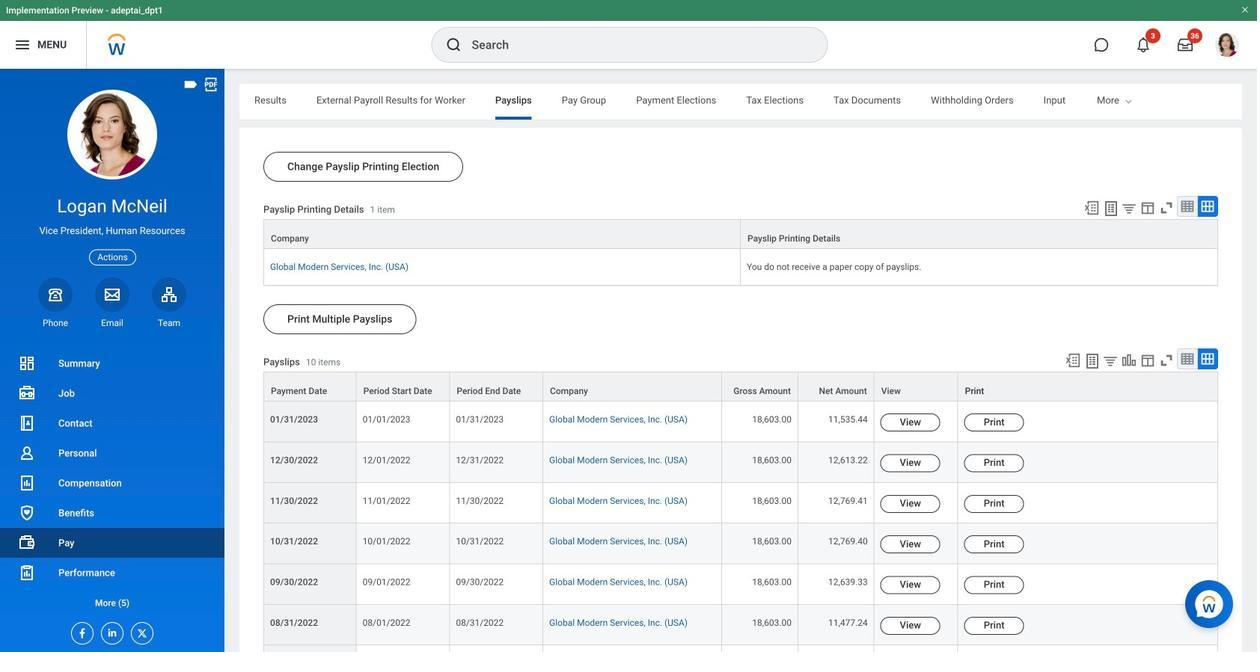 Task type: describe. For each thing, give the bounding box(es) containing it.
table image
[[1181, 352, 1196, 367]]

x image
[[132, 624, 148, 640]]

summary image
[[18, 355, 36, 373]]

export to worksheets image
[[1103, 200, 1121, 218]]

inbox large image
[[1178, 37, 1193, 52]]

job image
[[18, 385, 36, 403]]

1 vertical spatial toolbar
[[1059, 349, 1219, 372]]

view team image
[[160, 286, 178, 304]]

4 cell from the left
[[723, 646, 799, 653]]

2 cell from the left
[[450, 646, 544, 653]]

expand table image for table icon
[[1201, 352, 1216, 367]]

2 fullscreen image from the top
[[1159, 353, 1175, 369]]

facebook image
[[72, 624, 88, 640]]

2 row from the top
[[264, 249, 1219, 286]]

profile logan mcneil image
[[1216, 33, 1240, 60]]

6 cell from the left
[[875, 646, 959, 653]]

pay image
[[18, 535, 36, 552]]

justify image
[[13, 36, 31, 54]]

click to view/edit grid preferences image
[[1140, 353, 1157, 369]]

compensation image
[[18, 475, 36, 493]]

1 cell from the left
[[357, 646, 450, 653]]

contact image
[[18, 415, 36, 433]]

search image
[[445, 36, 463, 54]]

select to filter grid data image for export to worksheets icon
[[1103, 353, 1119, 369]]



Task type: locate. For each thing, give the bounding box(es) containing it.
1 row from the top
[[264, 219, 1219, 250]]

benefits image
[[18, 505, 36, 523]]

email logan mcneil element
[[95, 317, 130, 329]]

team logan mcneil element
[[152, 317, 186, 329]]

phone logan mcneil element
[[38, 317, 73, 329]]

linkedin image
[[102, 624, 118, 639]]

phone image
[[45, 286, 66, 304]]

5 row from the top
[[264, 443, 1219, 483]]

close environment banner image
[[1241, 5, 1250, 14]]

fullscreen image right click to view/edit grid preferences icon
[[1159, 353, 1175, 369]]

fullscreen image right click to view/edit grid preferences image
[[1159, 200, 1175, 216]]

table image
[[1181, 199, 1196, 214]]

0 vertical spatial expand table image
[[1201, 199, 1216, 214]]

expand table image right table image
[[1201, 199, 1216, 214]]

0 horizontal spatial export to excel image
[[1065, 353, 1082, 369]]

8 row from the top
[[264, 565, 1219, 605]]

1 horizontal spatial select to filter grid data image
[[1121, 201, 1138, 216]]

9 row from the top
[[264, 605, 1219, 646]]

notifications large image
[[1136, 37, 1151, 52]]

export to excel image
[[1084, 200, 1101, 216], [1065, 353, 1082, 369]]

toolbar
[[1077, 196, 1219, 219], [1059, 349, 1219, 372]]

expand table image right table icon
[[1201, 352, 1216, 367]]

7 cell from the left
[[959, 646, 1219, 653]]

7 row from the top
[[264, 524, 1219, 565]]

1 vertical spatial fullscreen image
[[1159, 353, 1175, 369]]

1 horizontal spatial export to excel image
[[1084, 200, 1101, 216]]

row header
[[264, 646, 357, 653]]

personal image
[[18, 445, 36, 463]]

0 vertical spatial toolbar
[[1077, 196, 1219, 219]]

performance image
[[18, 564, 36, 582]]

expand table image
[[1201, 199, 1216, 214], [1201, 352, 1216, 367]]

select to filter grid data image right export to worksheets icon
[[1103, 353, 1119, 369]]

tag image
[[183, 76, 199, 93]]

0 vertical spatial export to excel image
[[1084, 200, 1101, 216]]

export to worksheets image
[[1084, 353, 1102, 371]]

select to filter grid data image right export to worksheets image
[[1121, 201, 1138, 216]]

banner
[[0, 0, 1258, 69]]

expand table image for table image
[[1201, 199, 1216, 214]]

cell
[[357, 646, 450, 653], [450, 646, 544, 653], [544, 646, 723, 653], [723, 646, 799, 653], [799, 646, 875, 653], [875, 646, 959, 653], [959, 646, 1219, 653]]

2 expand table image from the top
[[1201, 352, 1216, 367]]

5 cell from the left
[[799, 646, 875, 653]]

1 vertical spatial export to excel image
[[1065, 353, 1082, 369]]

export to excel image left export to worksheets image
[[1084, 200, 1101, 216]]

list
[[0, 349, 225, 618]]

select to filter grid data image for export to worksheets image
[[1121, 201, 1138, 216]]

3 row from the top
[[264, 372, 1219, 402]]

1 vertical spatial select to filter grid data image
[[1103, 353, 1119, 369]]

6 row from the top
[[264, 483, 1219, 524]]

view printable version (pdf) image
[[203, 76, 219, 93]]

0 vertical spatial fullscreen image
[[1159, 200, 1175, 216]]

3 cell from the left
[[544, 646, 723, 653]]

column header
[[264, 219, 741, 250]]

export to excel image for export to worksheets image
[[1084, 200, 1101, 216]]

10 row from the top
[[264, 646, 1219, 653]]

row
[[264, 219, 1219, 250], [264, 249, 1219, 286], [264, 372, 1219, 402], [264, 402, 1219, 443], [264, 443, 1219, 483], [264, 483, 1219, 524], [264, 524, 1219, 565], [264, 565, 1219, 605], [264, 605, 1219, 646], [264, 646, 1219, 653]]

tab list
[[240, 84, 1258, 120]]

4 row from the top
[[264, 402, 1219, 443]]

mail image
[[103, 286, 121, 304]]

export to excel image left export to worksheets icon
[[1065, 353, 1082, 369]]

click to view/edit grid preferences image
[[1140, 200, 1157, 216]]

0 horizontal spatial select to filter grid data image
[[1103, 353, 1119, 369]]

Search Workday  search field
[[472, 28, 797, 61]]

1 expand table image from the top
[[1201, 199, 1216, 214]]

fullscreen image
[[1159, 200, 1175, 216], [1159, 353, 1175, 369]]

navigation pane region
[[0, 69, 225, 653]]

0 vertical spatial select to filter grid data image
[[1121, 201, 1138, 216]]

select to filter grid data image
[[1121, 201, 1138, 216], [1103, 353, 1119, 369]]

export to excel image for export to worksheets icon
[[1065, 353, 1082, 369]]

1 fullscreen image from the top
[[1159, 200, 1175, 216]]

1 vertical spatial expand table image
[[1201, 352, 1216, 367]]



Task type: vqa. For each thing, say whether or not it's contained in the screenshot.
31
no



